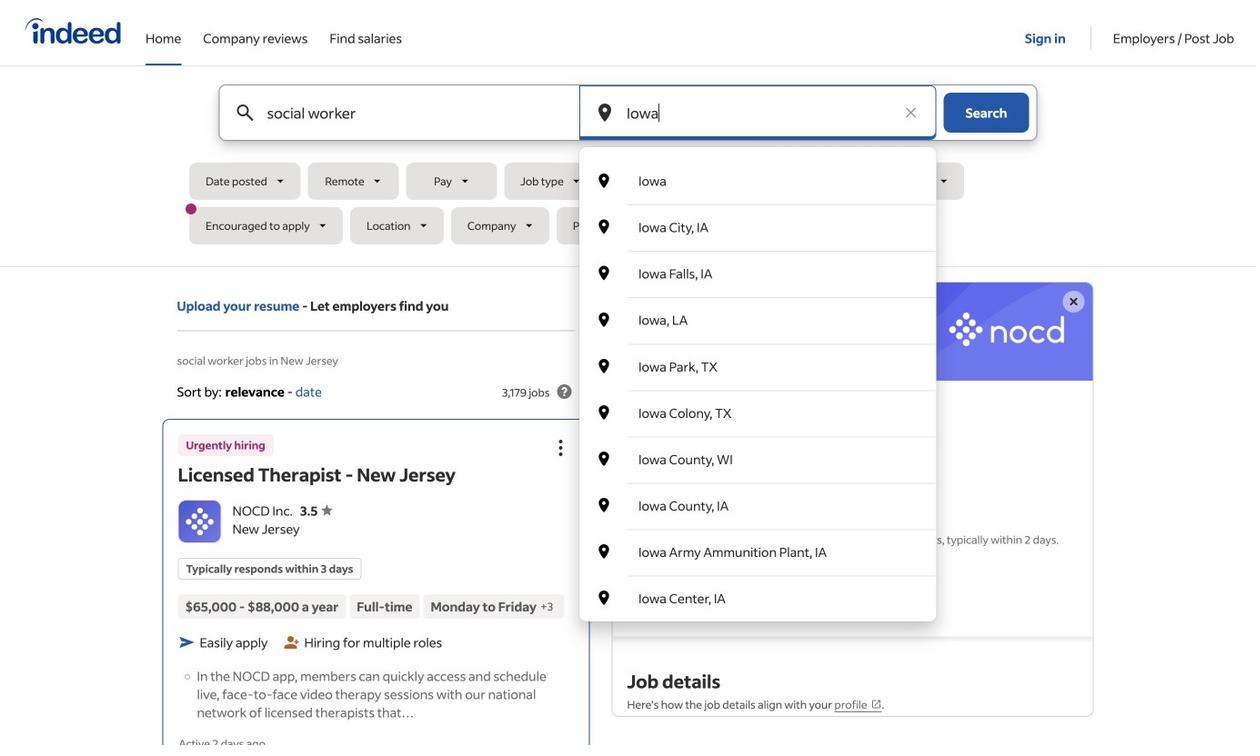 Task type: vqa. For each thing, say whether or not it's contained in the screenshot.
Not interested icon
no



Task type: locate. For each thing, give the bounding box(es) containing it.
close job details image
[[1063, 291, 1085, 313]]

nocd inc. logo image
[[613, 283, 1093, 381], [627, 364, 682, 419]]

None search field
[[186, 85, 1067, 622]]

clear location input image
[[902, 104, 920, 122]]

job actions for licensed therapist - new jersey is collapsed image
[[550, 437, 572, 459]]

Edit location text field
[[623, 85, 893, 140]]

search: Job title, keywords, or company text field
[[263, 85, 548, 140]]

job preferences (opens in a new window) image
[[871, 699, 882, 710]]



Task type: describe. For each thing, give the bounding box(es) containing it.
3.5 out of five stars rating image
[[300, 503, 332, 519]]

company logo image
[[179, 501, 221, 543]]

help icon image
[[553, 381, 575, 403]]

search suggestions list box
[[579, 158, 936, 622]]



